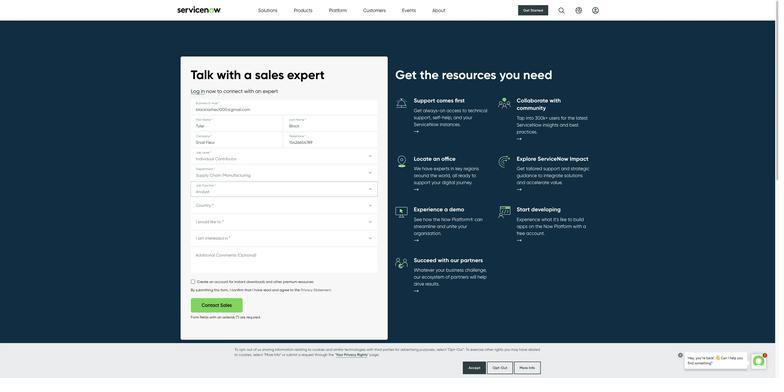 Task type: describe. For each thing, give the bounding box(es) containing it.
advertising
[[401, 348, 419, 352]]

"opt-
[[447, 348, 457, 352]]

community
[[517, 105, 546, 112]]

users
[[549, 115, 560, 121]]

" inside to opt-out of us sharing information relating to cookies and similar technologies with third parties for advertising purposes, select "opt-out".  to exercise other rights you may have related to cookies, select "more info" or submit a request through the "
[[335, 353, 336, 357]]

locate an office
[[414, 156, 456, 163]]

collaborate
[[517, 97, 548, 104]]

your privacy rights " page.
[[336, 353, 379, 358]]

impact
[[570, 156, 589, 163]]

customers button
[[363, 7, 386, 14]]

solutions button
[[258, 7, 278, 14]]

account.
[[526, 231, 545, 236]]

ready
[[458, 173, 471, 179]]

succeed with our partners
[[414, 257, 483, 264]]

are
[[240, 316, 246, 320]]

.
[[331, 289, 332, 293]]

get for get started
[[524, 8, 530, 13]]

on inside experience what it's like to build apps on the now platform with a free account.
[[529, 224, 534, 230]]

and inside see how the now platform® can streamline and unite your organization.
[[437, 224, 445, 230]]

partners inside 'whatever your business challenge, our ecosystem of partners will help drive results.'
[[451, 275, 469, 280]]

get the resources you need
[[395, 67, 553, 83]]

with inside collaborate with community
[[550, 97, 561, 104]]

to inside get tailored support and strategic guidance to integrate solutions and accelerate value.
[[538, 173, 543, 179]]

third
[[375, 348, 382, 352]]

started
[[531, 8, 543, 13]]

1 i from the left
[[230, 289, 231, 293]]

to right the agree
[[290, 289, 294, 293]]

an left asterisk
[[217, 316, 222, 320]]

experience for experience a demo
[[414, 206, 443, 213]]

you inside to opt-out of us sharing information relating to cookies and similar technologies with third parties for advertising purposes, select "opt-out".  to exercise other rights you may have related to cookies, select "more info" or submit a request through the "
[[504, 348, 510, 352]]

get for get the resources you need
[[395, 67, 417, 83]]

talk with a sales expert
[[191, 67, 325, 83]]

to inside experience what it's like to build apps on the now platform with a free account.
[[568, 217, 573, 223]]

help,
[[442, 115, 453, 120]]

the inside tap into 300k+ users for the latest servicenow insights and best practices.
[[568, 115, 575, 121]]

tap
[[517, 115, 525, 121]]

1 vertical spatial for
[[229, 280, 234, 285]]

access
[[447, 108, 461, 114]]

through
[[315, 353, 328, 357]]

a up log in now to connect with an expert
[[244, 67, 252, 83]]

on inside the get always-on access to technical support, self-help, and your servicenow instances.
[[440, 108, 446, 114]]

and right read
[[272, 289, 279, 293]]

(*)
[[236, 316, 239, 320]]

0 horizontal spatial privacy
[[301, 289, 313, 293]]

with up business
[[438, 257, 449, 264]]

like
[[560, 217, 567, 223]]

sales
[[255, 67, 284, 83]]

an up experts
[[433, 156, 440, 163]]

and down guidance
[[517, 180, 525, 186]]

how
[[423, 217, 432, 223]]

premium
[[283, 280, 297, 285]]

more info
[[520, 366, 535, 371]]

and inside to opt-out of us sharing information relating to cookies and similar technologies with third parties for advertising purposes, select "opt-out".  to exercise other rights you may have related to cookies, select "more info" or submit a request through the "
[[326, 348, 333, 352]]

servicenow inside tap into 300k+ users for the latest servicenow insights and best practices.
[[517, 122, 542, 128]]

confirm
[[232, 289, 244, 293]]

first
[[455, 97, 465, 104]]

your inside the get always-on access to technical support, self-help, and your servicenow instances.
[[463, 115, 472, 120]]

0 vertical spatial select
[[437, 348, 447, 352]]

0 vertical spatial partners
[[461, 257, 483, 264]]

0 vertical spatial other
[[273, 280, 282, 285]]

your inside 'whatever your business challenge, our ecosystem of partners will help drive results.'
[[436, 268, 445, 273]]

servicenow inside the get always-on access to technical support, self-help, and your servicenow instances.
[[414, 122, 439, 127]]

about
[[433, 8, 446, 13]]

support,
[[414, 115, 432, 120]]

will
[[470, 275, 476, 280]]

start developing
[[517, 206, 561, 213]]

agree
[[280, 289, 289, 293]]

of inside to opt-out of us sharing information relating to cookies and similar technologies with third parties for advertising purposes, select "opt-out".  to exercise other rights you may have related to cookies, select "more info" or submit a request through the "
[[253, 348, 257, 352]]

0 horizontal spatial in
[[201, 88, 205, 95]]

a left demo
[[444, 206, 448, 213]]

for inside to opt-out of us sharing information relating to cookies and similar technologies with third parties for advertising purposes, select "opt-out".  to exercise other rights you may have related to cookies, select "more info" or submit a request through the "
[[395, 348, 400, 352]]

to inside the get always-on access to technical support, self-help, and your servicenow instances.
[[463, 108, 467, 114]]

accept button
[[463, 362, 486, 375]]

required.
[[246, 316, 261, 320]]

always-
[[423, 108, 440, 114]]

around
[[414, 173, 429, 179]]

page.
[[370, 353, 379, 357]]

out
[[501, 366, 507, 371]]

succeed
[[414, 257, 437, 264]]

results.
[[425, 282, 440, 287]]

0 vertical spatial resources
[[442, 67, 497, 83]]

all
[[452, 173, 457, 179]]

unite
[[447, 224, 457, 230]]

submitting
[[196, 289, 213, 293]]

exercise
[[471, 348, 484, 352]]

1 horizontal spatial privacy
[[344, 353, 356, 358]]

account
[[215, 280, 228, 285]]

challenge,
[[465, 268, 487, 273]]

2 i from the left
[[253, 289, 253, 293]]

ecosystem
[[422, 275, 444, 280]]

" inside your privacy rights " page.
[[368, 353, 369, 357]]

other inside to opt-out of us sharing information relating to cookies and similar technologies with third parties for advertising purposes, select "opt-out".  to exercise other rights you may have related to cookies, select "more info" or submit a request through the "
[[485, 348, 494, 352]]

your inside see how the now platform® can streamline and unite your organization.
[[458, 224, 467, 230]]

form fields with an asterisk (*) are required.
[[191, 316, 261, 320]]

regions
[[464, 166, 479, 172]]

info
[[529, 366, 535, 371]]

support inside get tailored support and strategic guidance to integrate solutions and accelerate value.
[[544, 166, 560, 172]]

experts
[[434, 166, 450, 172]]

the inside to opt-out of us sharing information relating to cookies and similar technologies with third parties for advertising purposes, select "opt-out".  to exercise other rights you may have related to cookies, select "more info" or submit a request through the "
[[329, 353, 334, 357]]

may
[[511, 348, 518, 352]]

opt-out
[[493, 366, 507, 371]]

solutions
[[564, 173, 583, 179]]

go to servicenow account image
[[592, 7, 599, 14]]

products
[[294, 8, 313, 13]]

"more
[[264, 353, 273, 357]]

statement
[[314, 289, 331, 293]]

to up request
[[308, 348, 312, 352]]

technical
[[468, 108, 488, 114]]

contact sales
[[202, 303, 232, 309]]

sharing
[[262, 348, 274, 352]]

need
[[523, 67, 553, 83]]

comes
[[437, 97, 454, 104]]

get tailored support and strategic guidance to integrate solutions and accelerate value.
[[517, 166, 590, 186]]

out".
[[457, 348, 465, 352]]

Telephone telephone field
[[284, 133, 377, 147]]

information
[[275, 348, 294, 352]]

a inside to opt-out of us sharing information relating to cookies and similar technologies with third parties for advertising purposes, select "opt-out".  to exercise other rights you may have related to cookies, select "more info" or submit a request through the "
[[298, 353, 301, 357]]

events button
[[402, 7, 416, 14]]

or
[[282, 353, 285, 357]]

the inside we have experts in key regions around the world, all ready to support your digital journey.
[[430, 173, 437, 179]]

in inside we have experts in key regions around the world, all ready to support your digital journey.
[[451, 166, 454, 172]]

we have experts in key regions around the world, all ready to support your digital journey.
[[414, 166, 479, 186]]

purposes,
[[420, 348, 436, 352]]

customers
[[363, 8, 386, 13]]

0 horizontal spatial resources
[[298, 280, 314, 285]]

tailored
[[526, 166, 542, 172]]

and inside the get always-on access to technical support, self-help, and your servicenow instances.
[[454, 115, 462, 120]]

now inside experience what it's like to build apps on the now platform with a free account.
[[544, 224, 553, 230]]

technologies
[[345, 348, 366, 352]]

contact
[[202, 303, 219, 309]]

accelerate
[[527, 180, 550, 186]]



Task type: vqa. For each thing, say whether or not it's contained in the screenshot.
Talk with a sales expert
yes



Task type: locate. For each thing, give the bounding box(es) containing it.
and up solutions
[[561, 166, 570, 172]]

what
[[542, 217, 552, 223]]

to
[[217, 88, 222, 95], [463, 108, 467, 114], [472, 173, 476, 179], [538, 173, 543, 179], [568, 217, 573, 223], [290, 289, 294, 293], [308, 348, 312, 352], [235, 353, 238, 357]]

1 vertical spatial select
[[253, 353, 263, 357]]

a down relating on the left of page
[[298, 353, 301, 357]]

of down business
[[446, 275, 450, 280]]

support inside we have experts in key regions around the world, all ready to support your digital journey.
[[414, 180, 431, 186]]

in left key
[[451, 166, 454, 172]]

servicenow down support,
[[414, 122, 439, 127]]

1 horizontal spatial select
[[437, 348, 447, 352]]

" down the similar
[[335, 353, 336, 357]]

1 horizontal spatial "
[[368, 353, 369, 357]]

0 horizontal spatial for
[[229, 280, 234, 285]]

with up users at the right top
[[550, 97, 561, 104]]

experience up apps
[[517, 217, 540, 223]]

your down platform®
[[458, 224, 467, 230]]

your down world,
[[432, 180, 441, 186]]

for right users at the right top
[[561, 115, 567, 121]]

with down build
[[573, 224, 582, 230]]

streamline
[[414, 224, 436, 230]]

digital
[[442, 180, 455, 186]]

now inside see how the now platform® can streamline and unite your organization.
[[441, 217, 451, 223]]

whatever your business challenge, our ecosystem of partners will help drive results.
[[414, 268, 487, 287]]

"
[[335, 353, 336, 357], [368, 353, 369, 357]]

to right access
[[463, 108, 467, 114]]

more
[[520, 366, 528, 371]]

with up connect
[[217, 67, 241, 83]]

1 vertical spatial now
[[544, 224, 553, 230]]

0 horizontal spatial have
[[254, 289, 263, 293]]

0 horizontal spatial now
[[441, 217, 451, 223]]

and left best
[[560, 122, 568, 128]]

self-
[[433, 115, 442, 120]]

0 horizontal spatial our
[[414, 275, 421, 280]]

journey.
[[457, 180, 473, 186]]

your
[[463, 115, 472, 120], [432, 180, 441, 186], [458, 224, 467, 230], [436, 268, 445, 273]]

in right 'log'
[[201, 88, 205, 95]]

opt-
[[493, 366, 501, 371]]

form,
[[221, 289, 229, 293]]

1 horizontal spatial of
[[446, 275, 450, 280]]

with right connect
[[244, 88, 254, 95]]

0 horizontal spatial on
[[440, 108, 446, 114]]

1 vertical spatial support
[[414, 180, 431, 186]]

with inside to opt-out of us sharing information relating to cookies and similar technologies with third parties for advertising purposes, select "opt-out".  to exercise other rights you may have related to cookies, select "more info" or submit a request through the "
[[367, 348, 374, 352]]

have up around
[[422, 166, 433, 172]]

on up the help,
[[440, 108, 446, 114]]

0 vertical spatial our
[[451, 257, 459, 264]]

an down talk with a sales expert
[[255, 88, 261, 95]]

contact sales button
[[191, 299, 243, 313]]

get inside get started link
[[524, 8, 530, 13]]

your inside we have experts in key regions around the world, all ready to support your digital journey.
[[432, 180, 441, 186]]

collaborate with community
[[517, 97, 561, 112]]

experience up how at the bottom of page
[[414, 206, 443, 213]]

related
[[528, 348, 540, 352]]

support comes first
[[414, 97, 465, 104]]

1 vertical spatial privacy
[[344, 353, 356, 358]]

1 horizontal spatial other
[[485, 348, 494, 352]]

1 horizontal spatial on
[[529, 224, 534, 230]]

of inside 'whatever your business challenge, our ecosystem of partners will help drive results.'
[[446, 275, 450, 280]]

see how the now platform® can streamline and unite your organization.
[[414, 217, 483, 236]]

build
[[574, 217, 584, 223]]

1 " from the left
[[335, 353, 336, 357]]

1 vertical spatial you
[[504, 348, 510, 352]]

1 horizontal spatial now
[[544, 224, 553, 230]]

0 horizontal spatial "
[[335, 353, 336, 357]]

to left opt-
[[235, 348, 238, 352]]

request
[[302, 353, 314, 357]]

0 vertical spatial of
[[446, 275, 450, 280]]

get inside get tailored support and strategic guidance to integrate solutions and accelerate value.
[[517, 166, 525, 172]]

1 horizontal spatial have
[[422, 166, 433, 172]]

i right form,
[[230, 289, 231, 293]]

to opt-out of us sharing information relating to cookies and similar technologies with third parties for advertising purposes, select "opt-out".  to exercise other rights you may have related to cookies, select "more info" or submit a request through the "
[[235, 348, 540, 357]]

to right now
[[217, 88, 222, 95]]

our
[[451, 257, 459, 264], [414, 275, 421, 280]]

an right create
[[209, 280, 214, 285]]

by
[[191, 289, 195, 293]]

0 horizontal spatial of
[[253, 348, 257, 352]]

more info button
[[514, 362, 541, 375]]

and left unite
[[437, 224, 445, 230]]

2 " from the left
[[368, 353, 369, 357]]

for inside tap into 300k+ users for the latest servicenow insights and best practices.
[[561, 115, 567, 121]]

practices.
[[517, 129, 538, 135]]

get started link
[[518, 5, 548, 15]]

the inside experience what it's like to build apps on the now platform with a free account.
[[536, 224, 543, 230]]

support down around
[[414, 180, 431, 186]]

a inside experience what it's like to build apps on the now platform with a free account.
[[583, 224, 586, 230]]

create an account for instant downloads and other premium resources
[[197, 280, 314, 285]]

1 vertical spatial have
[[254, 289, 263, 293]]

300k+
[[535, 115, 548, 121]]

None text field
[[191, 248, 377, 273]]

rights
[[357, 353, 368, 358]]

0 horizontal spatial other
[[273, 280, 282, 285]]

events
[[402, 8, 416, 13]]

Company text field
[[191, 133, 282, 147]]

to inside we have experts in key regions around the world, all ready to support your digital journey.
[[472, 173, 476, 179]]

your up ecosystem
[[436, 268, 445, 273]]

0 vertical spatial in
[[201, 88, 205, 95]]

Business E-mail text field
[[191, 100, 377, 114]]

for left instant
[[229, 280, 234, 285]]

get for get always-on access to technical support, self-help, and your servicenow instances.
[[414, 108, 422, 114]]

it's
[[554, 217, 559, 223]]

1 vertical spatial our
[[414, 275, 421, 280]]

partners down business
[[451, 275, 469, 280]]

1 horizontal spatial to
[[466, 348, 470, 352]]

solutions
[[258, 8, 278, 13]]

have inside we have experts in key regions around the world, all ready to support your digital journey.
[[422, 166, 433, 172]]

1 horizontal spatial in
[[451, 166, 454, 172]]

we
[[414, 166, 421, 172]]

1 horizontal spatial experience
[[517, 217, 540, 223]]

servicenow up get tailored support and strategic guidance to integrate solutions and accelerate value.
[[538, 156, 569, 163]]

expert
[[287, 67, 325, 83], [263, 88, 278, 95]]

into
[[526, 115, 534, 121]]

0 vertical spatial you
[[500, 67, 520, 83]]

your down the technical
[[463, 115, 472, 120]]

have inside to opt-out of us sharing information relating to cookies and similar technologies with third parties for advertising purposes, select "opt-out".  to exercise other rights you may have related to cookies, select "more info" or submit a request through the "
[[519, 348, 528, 352]]

0 horizontal spatial platform
[[329, 8, 347, 13]]

privacy statement link
[[301, 289, 331, 293]]

and left the similar
[[326, 348, 333, 352]]

free
[[517, 231, 525, 236]]

parties
[[383, 348, 394, 352]]

i
[[230, 289, 231, 293], [253, 289, 253, 293]]

2 to from the left
[[466, 348, 470, 352]]

privacy left statement
[[301, 289, 313, 293]]

insights
[[543, 122, 559, 128]]

other up the agree
[[273, 280, 282, 285]]

0 horizontal spatial to
[[235, 348, 238, 352]]

platform button
[[329, 7, 347, 14]]

sales
[[220, 303, 232, 309]]

select left "opt-
[[437, 348, 447, 352]]

get inside the get always-on access to technical support, self-help, and your servicenow instances.
[[414, 108, 422, 114]]

this
[[214, 289, 220, 293]]

with up page.
[[367, 348, 374, 352]]

1 vertical spatial experience
[[517, 217, 540, 223]]

1 vertical spatial of
[[253, 348, 257, 352]]

1 horizontal spatial platform
[[554, 224, 572, 230]]

form
[[191, 316, 199, 320]]

1 horizontal spatial for
[[395, 348, 400, 352]]

0 vertical spatial expert
[[287, 67, 325, 83]]

to right like
[[568, 217, 573, 223]]

privacy down technologies
[[344, 353, 356, 358]]

platform inside experience what it's like to build apps on the now platform with a free account.
[[554, 224, 572, 230]]

0 vertical spatial platform
[[329, 8, 347, 13]]

out
[[247, 348, 252, 352]]

of left the us
[[253, 348, 257, 352]]

have
[[422, 166, 433, 172], [254, 289, 263, 293], [519, 348, 528, 352]]

1 horizontal spatial i
[[253, 289, 253, 293]]

and inside tap into 300k+ users for the latest servicenow insights and best practices.
[[560, 122, 568, 128]]

1 vertical spatial on
[[529, 224, 534, 230]]

1 vertical spatial expert
[[263, 88, 278, 95]]

relating
[[295, 348, 307, 352]]

" left page.
[[368, 353, 369, 357]]

0 horizontal spatial experience
[[414, 206, 443, 213]]

an
[[255, 88, 261, 95], [433, 156, 440, 163], [209, 280, 214, 285], [217, 316, 222, 320]]

log
[[191, 88, 200, 95]]

First Name text field
[[191, 116, 282, 131]]

to left cookies,
[[235, 353, 238, 357]]

2 vertical spatial have
[[519, 348, 528, 352]]

2 horizontal spatial for
[[561, 115, 567, 121]]

with right fields
[[210, 316, 216, 320]]

have right may
[[519, 348, 528, 352]]

servicenow down into
[[517, 122, 542, 128]]

i right that
[[253, 289, 253, 293]]

demo
[[449, 206, 464, 213]]

1 horizontal spatial our
[[451, 257, 459, 264]]

experience
[[414, 206, 443, 213], [517, 217, 540, 223]]

0 vertical spatial now
[[441, 217, 451, 223]]

1 horizontal spatial expert
[[287, 67, 325, 83]]

have down downloads
[[254, 289, 263, 293]]

products button
[[294, 7, 313, 14]]

read
[[263, 289, 271, 293]]

0 vertical spatial for
[[561, 115, 567, 121]]

to up accelerate
[[538, 173, 543, 179]]

and up read
[[266, 280, 272, 285]]

experience a demo
[[414, 206, 464, 213]]

organization.
[[414, 231, 442, 236]]

0 horizontal spatial expert
[[263, 88, 278, 95]]

0 vertical spatial privacy
[[301, 289, 313, 293]]

servicenow image
[[177, 6, 222, 13]]

Last Name text field
[[284, 116, 377, 131]]

resources
[[442, 67, 497, 83], [298, 280, 314, 285]]

our inside 'whatever your business challenge, our ecosystem of partners will help drive results.'
[[414, 275, 421, 280]]

now up unite
[[441, 217, 451, 223]]

with
[[217, 67, 241, 83], [244, 88, 254, 95], [550, 97, 561, 104], [573, 224, 582, 230], [438, 257, 449, 264], [210, 316, 216, 320], [367, 348, 374, 352]]

a down build
[[583, 224, 586, 230]]

to right out".
[[466, 348, 470, 352]]

2 horizontal spatial have
[[519, 348, 528, 352]]

cookies,
[[239, 353, 252, 357]]

fields
[[200, 316, 209, 320]]

1 horizontal spatial resources
[[442, 67, 497, 83]]

now down what
[[544, 224, 553, 230]]

your
[[336, 353, 343, 358]]

1 to from the left
[[235, 348, 238, 352]]

explore servicenow impact
[[517, 156, 589, 163]]

start
[[517, 206, 530, 213]]

experience for experience what it's like to build apps on the now platform with a free account.
[[517, 217, 540, 223]]

locate
[[414, 156, 432, 163]]

0 vertical spatial have
[[422, 166, 433, 172]]

partners up the challenge,
[[461, 257, 483, 264]]

our up business
[[451, 257, 459, 264]]

a
[[244, 67, 252, 83], [444, 206, 448, 213], [583, 224, 586, 230], [298, 353, 301, 357]]

your privacy rights link
[[336, 353, 368, 359]]

0 horizontal spatial support
[[414, 180, 431, 186]]

1 horizontal spatial support
[[544, 166, 560, 172]]

our up drive
[[414, 275, 421, 280]]

submit
[[286, 353, 297, 357]]

now
[[206, 88, 216, 95]]

whatever
[[414, 268, 435, 273]]

on up the account.
[[529, 224, 534, 230]]

value.
[[551, 180, 563, 186]]

0 horizontal spatial i
[[230, 289, 231, 293]]

0 vertical spatial experience
[[414, 206, 443, 213]]

0 vertical spatial support
[[544, 166, 560, 172]]

for right parties
[[395, 348, 400, 352]]

business
[[446, 268, 464, 273]]

create
[[197, 280, 208, 285]]

2 vertical spatial for
[[395, 348, 400, 352]]

select down the us
[[253, 353, 263, 357]]

get started
[[524, 8, 543, 13]]

1 vertical spatial resources
[[298, 280, 314, 285]]

get for get tailored support and strategic guidance to integrate solutions and accelerate value.
[[517, 166, 525, 172]]

1 vertical spatial in
[[451, 166, 454, 172]]

now
[[441, 217, 451, 223], [544, 224, 553, 230]]

1 vertical spatial other
[[485, 348, 494, 352]]

1 vertical spatial partners
[[451, 275, 469, 280]]

to down regions
[[472, 173, 476, 179]]

0 vertical spatial on
[[440, 108, 446, 114]]

experience inside experience what it's like to build apps on the now platform with a free account.
[[517, 217, 540, 223]]

0 horizontal spatial select
[[253, 353, 263, 357]]

select
[[437, 348, 447, 352], [253, 353, 263, 357]]

and down access
[[454, 115, 462, 120]]

other left 'rights'
[[485, 348, 494, 352]]

experience what it's like to build apps on the now platform with a free account.
[[517, 217, 586, 236]]

asterisk
[[222, 316, 235, 320]]

with inside experience what it's like to build apps on the now platform with a free account.
[[573, 224, 582, 230]]

the inside see how the now platform® can streamline and unite your organization.
[[433, 217, 440, 223]]

1 vertical spatial platform
[[554, 224, 572, 230]]

support up integrate
[[544, 166, 560, 172]]



